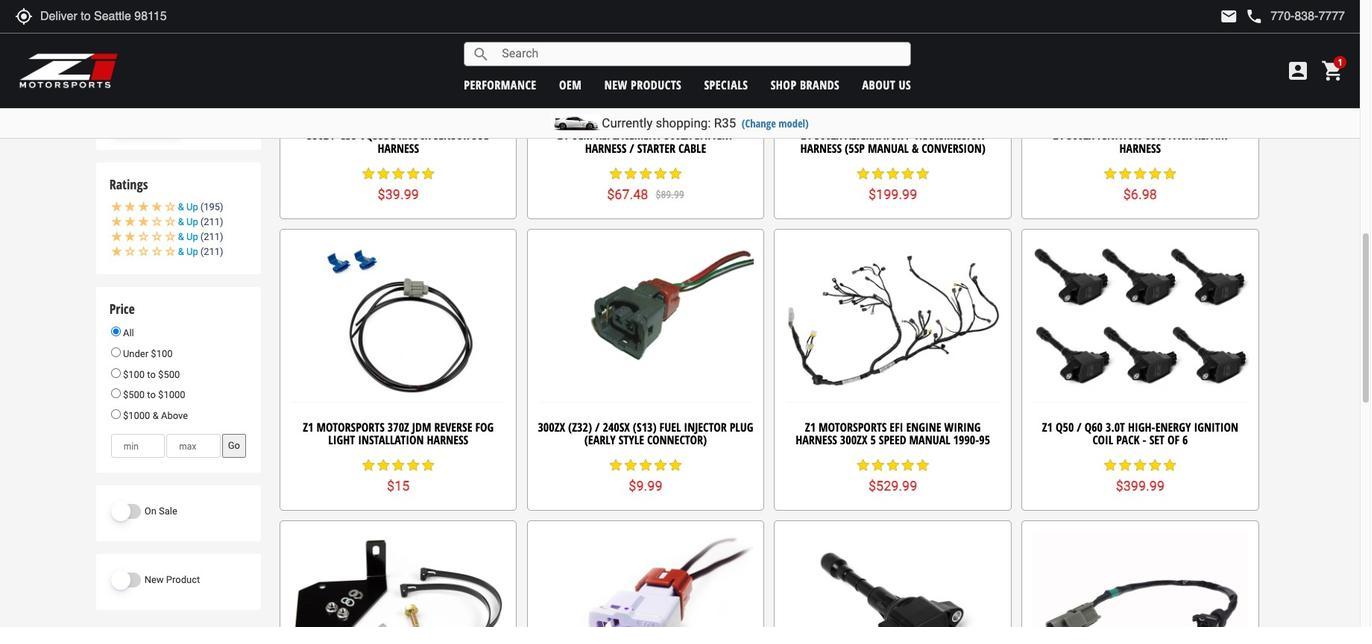 Task type: vqa. For each thing, say whether or not it's contained in the screenshot.


Task type: locate. For each thing, give the bounding box(es) containing it.
harness inside z1 oem replacement 300zx battery harness / starter cable
[[585, 140, 627, 157]]

manual right efi
[[910, 432, 951, 448]]

3.0t
[[1106, 419, 1126, 435]]

None radio
[[111, 327, 121, 337], [111, 409, 121, 419], [111, 327, 121, 337], [111, 409, 121, 419]]

star
[[609, 166, 624, 181], [624, 166, 638, 181], [638, 166, 653, 181], [653, 166, 668, 181], [668, 166, 683, 181], [361, 166, 376, 181], [376, 166, 391, 181], [391, 166, 406, 181], [406, 166, 421, 181], [421, 166, 436, 181], [856, 166, 871, 181], [871, 166, 886, 181], [886, 166, 901, 181], [901, 166, 916, 181], [916, 166, 931, 181], [1104, 166, 1118, 181], [1118, 166, 1133, 181], [1133, 166, 1148, 181], [1148, 166, 1163, 181], [1163, 166, 1178, 181], [361, 458, 376, 473], [376, 458, 391, 473], [391, 458, 406, 473], [406, 458, 421, 473], [421, 458, 436, 473], [609, 458, 624, 473], [624, 458, 638, 473], [638, 458, 653, 473], [653, 458, 668, 473], [668, 458, 683, 473], [856, 458, 871, 473], [871, 458, 886, 473], [886, 458, 901, 473], [901, 458, 916, 473], [916, 458, 931, 473], [1104, 458, 1118, 473], [1118, 458, 1133, 473], [1133, 458, 1148, 473], [1148, 458, 1163, 473], [1163, 458, 1178, 473]]

to down $100 to $500
[[147, 389, 156, 401]]

/ left starter on the left of page
[[630, 140, 635, 157]]

/ inside z1 oem replacement 300zx battery harness / starter cable
[[630, 140, 635, 157]]

oem
[[559, 76, 582, 93], [572, 127, 593, 143]]

performance link
[[464, 76, 537, 93]]

&
[[912, 140, 919, 157], [178, 201, 184, 213], [178, 216, 184, 228], [178, 231, 184, 242], [178, 246, 184, 257], [153, 410, 159, 421]]

1 vertical spatial to
[[147, 389, 156, 401]]

star star star star star $529.99
[[856, 458, 931, 494]]

harness inside z1 300zx ignition coil pack repair harness
[[1120, 140, 1162, 157]]

z1 inside z1 300zx alternator / transmission harness (5sp manual & conversion)
[[801, 127, 812, 143]]

1 vertical spatial $100
[[123, 369, 145, 380]]

1 up from the top
[[186, 201, 198, 213]]

0 horizontal spatial coil
[[1093, 432, 1114, 448]]

$500 down $100 to $500
[[123, 389, 145, 401]]

oem link
[[559, 76, 582, 93]]

star star star star star $399.99
[[1104, 458, 1178, 494]]

300zx inside "z1 motorsports efi engine wiring harness 300zx 5 speed manual 1990-95"
[[841, 432, 868, 448]]

harness up 'star star star star star $39.99'
[[378, 140, 419, 157]]

Search search field
[[490, 43, 911, 66]]

coil right q50
[[1093, 432, 1114, 448]]

0 vertical spatial coil
[[1145, 127, 1166, 143]]

0 vertical spatial oem
[[559, 76, 582, 93]]

None checkbox
[[111, 96, 124, 108]]

$15
[[387, 478, 410, 494]]

us
[[899, 76, 912, 93]]

& inside z1 300zx alternator / transmission harness (5sp manual & conversion)
[[912, 140, 919, 157]]

harness inside z1 300zx alternator / transmission harness (5sp manual & conversion)
[[801, 140, 842, 157]]

speed
[[879, 432, 907, 448]]

pack left repair
[[1169, 127, 1192, 143]]

350z / g35 vq35de knock sensor sub harness
[[307, 127, 490, 157]]

oem left replacement
[[572, 127, 593, 143]]

1 vertical spatial $1000
[[123, 410, 150, 421]]

coil up star star star star star $6.98
[[1145, 127, 1166, 143]]

1 horizontal spatial pack
[[1169, 127, 1192, 143]]

None checkbox
[[111, 0, 124, 11], [111, 18, 124, 31], [111, 37, 124, 50], [111, 57, 124, 70], [111, 76, 124, 89], [111, 0, 124, 11], [111, 18, 124, 31], [111, 37, 124, 50], [111, 57, 124, 70], [111, 76, 124, 89]]

harness left 5
[[796, 432, 838, 448]]

0 horizontal spatial pack
[[1117, 432, 1140, 448]]

(z32)
[[568, 419, 592, 435]]

1 horizontal spatial motorsports
[[819, 419, 887, 435]]

1 vertical spatial manual
[[910, 432, 951, 448]]

set
[[1150, 432, 1165, 448]]

$100
[[151, 348, 173, 360], [123, 369, 145, 380]]

$6.98
[[1124, 187, 1158, 202]]

harness left fog
[[427, 432, 469, 448]]

account_box
[[1287, 59, 1311, 83]]

2 vertical spatial & up 211
[[178, 246, 220, 257]]

harness inside 350z / g35 vq35de knock sensor sub harness
[[378, 140, 419, 157]]

to
[[147, 369, 156, 380], [147, 389, 156, 401]]

300zx
[[665, 127, 692, 143], [815, 127, 842, 143], [1067, 127, 1095, 143], [538, 419, 565, 435], [841, 432, 868, 448]]

None radio
[[111, 348, 121, 357], [111, 368, 121, 378], [111, 389, 121, 398], [111, 348, 121, 357], [111, 368, 121, 378], [111, 389, 121, 398]]

1 vertical spatial pack
[[1117, 432, 1140, 448]]

/ left the g35 at the left of the page
[[332, 127, 337, 143]]

/ right alternator
[[907, 127, 912, 143]]

95
[[980, 432, 991, 448]]

(early
[[585, 432, 616, 448]]

$500
[[158, 369, 180, 380], [123, 389, 145, 401]]

/ inside 300zx (z32) / 240sx (s13) fuel injector plug (early style connector)
[[595, 419, 600, 435]]

/ left 'q60'
[[1077, 419, 1082, 435]]

r35
[[714, 116, 736, 131]]

of
[[1168, 432, 1180, 448]]

1 horizontal spatial $1000
[[158, 389, 185, 401]]

z1 for z1 motorsports efi engine wiring harness 300zx 5 speed manual 1990-95
[[805, 419, 816, 435]]

fuel
[[660, 419, 681, 435]]

efi
[[890, 419, 904, 435]]

ignition up star star star star star $6.98
[[1098, 127, 1142, 143]]

0 horizontal spatial motorsports
[[317, 419, 385, 435]]

manual right (5sp
[[868, 140, 909, 157]]

to up $500 to $1000
[[147, 369, 156, 380]]

repair
[[1195, 127, 1228, 143]]

$100 down under
[[123, 369, 145, 380]]

1 horizontal spatial manual
[[910, 432, 951, 448]]

new products link
[[605, 76, 682, 93]]

2 vertical spatial 211
[[204, 246, 220, 257]]

$39.99
[[378, 187, 419, 202]]

pack left -
[[1117, 432, 1140, 448]]

z1 inside z1 300zx ignition coil pack repair harness
[[1054, 127, 1065, 143]]

1 vertical spatial 211
[[204, 231, 220, 242]]

ignition
[[1098, 127, 1142, 143], [1195, 419, 1239, 435]]

ignition right 6
[[1195, 419, 1239, 435]]

shop
[[771, 76, 797, 93]]

motorsports inside z1 motorsports 370z jdm reverse fog light installation harness
[[317, 419, 385, 435]]

high-
[[1129, 419, 1156, 435]]

about
[[863, 76, 896, 93]]

wiring
[[945, 419, 981, 435]]

$1000 down $500 to $1000
[[123, 410, 150, 421]]

0 vertical spatial $100
[[151, 348, 173, 360]]

q50
[[1056, 419, 1074, 435]]

phone
[[1246, 7, 1264, 25]]

harness left (5sp
[[801, 140, 842, 157]]

6
[[1183, 432, 1189, 448]]

star star star star star $67.48 $89.99
[[607, 166, 685, 202]]

$100 up $100 to $500
[[151, 348, 173, 360]]

harness down the "currently"
[[585, 140, 627, 157]]

0 vertical spatial to
[[147, 369, 156, 380]]

cable
[[679, 140, 707, 157]]

0 horizontal spatial $500
[[123, 389, 145, 401]]

$67.48
[[607, 187, 649, 202]]

0 vertical spatial pack
[[1169, 127, 1192, 143]]

2 to from the top
[[147, 389, 156, 401]]

pack
[[1169, 127, 1192, 143], [1117, 432, 1140, 448]]

motorsports
[[317, 419, 385, 435], [819, 419, 887, 435]]

3 & up 211 from the top
[[178, 246, 220, 257]]

(change
[[742, 116, 776, 131]]

$399.99
[[1116, 478, 1165, 494]]

vq35de
[[360, 127, 396, 143]]

1 to from the top
[[147, 369, 156, 380]]

1 vertical spatial & up 211
[[178, 231, 220, 242]]

$1000 up above
[[158, 389, 185, 401]]

3 211 from the top
[[204, 246, 220, 257]]

replacement
[[596, 127, 662, 143]]

0 horizontal spatial manual
[[868, 140, 909, 157]]

$1000 & above
[[121, 410, 188, 421]]

z1 inside z1 q50 / q60 3.0t high-energy ignition coil pack - set of 6
[[1043, 419, 1053, 435]]

oem inside z1 oem replacement 300zx battery harness / starter cable
[[572, 127, 593, 143]]

reverse
[[434, 419, 473, 435]]

motorsports inside "z1 motorsports efi engine wiring harness 300zx 5 speed manual 1990-95"
[[819, 419, 887, 435]]

shopping_cart link
[[1318, 59, 1346, 83]]

1 vertical spatial coil
[[1093, 432, 1114, 448]]

0 vertical spatial ignition
[[1098, 127, 1142, 143]]

-
[[1143, 432, 1147, 448]]

brands
[[800, 76, 840, 93]]

1 vertical spatial ignition
[[1195, 419, 1239, 435]]

oem left new
[[559, 76, 582, 93]]

(5sp
[[845, 140, 865, 157]]

0 vertical spatial $500
[[158, 369, 180, 380]]

2 211 from the top
[[204, 231, 220, 242]]

0 horizontal spatial ignition
[[1098, 127, 1142, 143]]

about us
[[863, 76, 912, 93]]

sub
[[472, 127, 490, 143]]

new products
[[605, 76, 682, 93]]

0 vertical spatial 211
[[204, 216, 220, 228]]

q60
[[1085, 419, 1103, 435]]

z1 motorsports 370z jdm reverse fog light installation harness
[[303, 419, 494, 448]]

to for $100
[[147, 369, 156, 380]]

1 horizontal spatial $100
[[151, 348, 173, 360]]

motorsports left 370z
[[317, 419, 385, 435]]

z1 motorsports efi engine wiring harness 300zx 5 speed manual 1990-95
[[796, 419, 991, 448]]

1 horizontal spatial ignition
[[1195, 419, 1239, 435]]

$1000
[[158, 389, 185, 401], [123, 410, 150, 421]]

mail phone
[[1221, 7, 1264, 25]]

$500 up $500 to $1000
[[158, 369, 180, 380]]

z1 inside z1 motorsports 370z jdm reverse fog light installation harness
[[303, 419, 314, 435]]

starter
[[638, 140, 676, 157]]

harness up star star star star star $6.98
[[1120, 140, 1162, 157]]

product
[[166, 574, 200, 585]]

0 vertical spatial manual
[[868, 140, 909, 157]]

plug
[[730, 419, 754, 435]]

fog
[[476, 419, 494, 435]]

300zx inside z1 300zx alternator / transmission harness (5sp manual & conversion)
[[815, 127, 842, 143]]

ignition inside z1 300zx ignition coil pack repair harness
[[1098, 127, 1142, 143]]

1 motorsports from the left
[[317, 419, 385, 435]]

/ inside z1 300zx alternator / transmission harness (5sp manual & conversion)
[[907, 127, 912, 143]]

& up 195
[[178, 201, 220, 213]]

2 & up 211 from the top
[[178, 231, 220, 242]]

under
[[123, 348, 149, 360]]

300zx inside z1 300zx ignition coil pack repair harness
[[1067, 127, 1095, 143]]

/ right (z32)
[[595, 419, 600, 435]]

1 horizontal spatial coil
[[1145, 127, 1166, 143]]

$529.99
[[869, 478, 918, 494]]

2 up from the top
[[186, 216, 198, 228]]

0 horizontal spatial $1000
[[123, 410, 150, 421]]

z1 inside "z1 motorsports efi engine wiring harness 300zx 5 speed manual 1990-95"
[[805, 419, 816, 435]]

z1 for z1 q50 / q60 3.0t high-energy ignition coil pack - set of 6
[[1043, 419, 1053, 435]]

/ inside z1 q50 / q60 3.0t high-energy ignition coil pack - set of 6
[[1077, 419, 1082, 435]]

2 motorsports from the left
[[819, 419, 887, 435]]

motorsports left efi
[[819, 419, 887, 435]]

z1 inside z1 oem replacement 300zx battery harness / starter cable
[[558, 127, 569, 143]]

up
[[186, 201, 198, 213], [186, 216, 198, 228], [186, 231, 198, 242], [186, 246, 198, 257]]

0 vertical spatial & up 211
[[178, 216, 220, 228]]

300zx inside 300zx (z32) / 240sx (s13) fuel injector plug (early style connector)
[[538, 419, 565, 435]]

coil
[[1145, 127, 1166, 143], [1093, 432, 1114, 448]]

manual inside z1 300zx alternator / transmission harness (5sp manual & conversion)
[[868, 140, 909, 157]]

1 vertical spatial oem
[[572, 127, 593, 143]]



Task type: describe. For each thing, give the bounding box(es) containing it.
z1 q50 / q60 3.0t high-energy ignition coil pack - set of 6
[[1043, 419, 1239, 448]]

(s13)
[[633, 419, 657, 435]]

300zx inside z1 oem replacement 300zx battery harness / starter cable
[[665, 127, 692, 143]]

new
[[144, 574, 164, 585]]

currently shopping: r35 (change model)
[[602, 116, 809, 131]]

z1 for z1 motorsports 370z jdm reverse fog light installation harness
[[303, 419, 314, 435]]

sensor
[[434, 127, 469, 143]]

z1 oem replacement 300zx battery harness / starter cable
[[558, 127, 734, 157]]

max number field
[[167, 434, 221, 458]]

z1 for z1 oem replacement 300zx battery harness / starter cable
[[558, 127, 569, 143]]

370z
[[388, 419, 409, 435]]

star star star star star $15
[[361, 458, 436, 494]]

harness inside "z1 motorsports efi engine wiring harness 300zx 5 speed manual 1990-95"
[[796, 432, 838, 448]]

star star star star star $39.99
[[361, 166, 436, 202]]

knock
[[399, 127, 431, 143]]

5
[[871, 432, 876, 448]]

ratings
[[109, 175, 148, 193]]

under  $100
[[121, 348, 173, 360]]

star star star star star $199.99
[[856, 166, 931, 202]]

1990-
[[954, 432, 980, 448]]

z1 for z1 300zx alternator / transmission harness (5sp manual & conversion)
[[801, 127, 812, 143]]

350z
[[307, 127, 329, 143]]

min number field
[[111, 434, 165, 458]]

performance
[[464, 76, 537, 93]]

specials
[[705, 76, 748, 93]]

0 horizontal spatial $100
[[123, 369, 145, 380]]

sale
[[159, 506, 177, 517]]

phone link
[[1246, 7, 1346, 25]]

go
[[228, 440, 240, 451]]

star star star star star $6.98
[[1104, 166, 1178, 202]]

coil inside z1 300zx ignition coil pack repair harness
[[1145, 127, 1166, 143]]

$199.99
[[869, 187, 918, 202]]

connector)
[[647, 432, 707, 448]]

shopping_cart
[[1322, 59, 1346, 83]]

1 211 from the top
[[204, 216, 220, 228]]

mail
[[1221, 7, 1239, 25]]

shop brands link
[[771, 76, 840, 93]]

motorsports for light
[[317, 419, 385, 435]]

style
[[619, 432, 644, 448]]

195
[[204, 201, 220, 213]]

0 vertical spatial $1000
[[158, 389, 185, 401]]

go button
[[222, 434, 246, 458]]

piaa
[[127, 17, 149, 28]]

light
[[328, 432, 355, 448]]

new product
[[144, 574, 200, 585]]

specials link
[[705, 76, 748, 93]]

new
[[605, 76, 628, 93]]

1 vertical spatial $500
[[123, 389, 145, 401]]

1 & up 211 from the top
[[178, 216, 220, 228]]

injector
[[684, 419, 727, 435]]

240sx
[[603, 419, 630, 435]]

currently
[[602, 116, 653, 131]]

conversion)
[[922, 140, 986, 157]]

on sale
[[144, 506, 177, 517]]

engine
[[907, 419, 942, 435]]

$100 to $500
[[121, 369, 180, 380]]

manual inside "z1 motorsports efi engine wiring harness 300zx 5 speed manual 1990-95"
[[910, 432, 951, 448]]

products
[[631, 76, 682, 93]]

pack inside z1 q50 / q60 3.0t high-energy ignition coil pack - set of 6
[[1117, 432, 1140, 448]]

/ inside 350z / g35 vq35de knock sensor sub harness
[[332, 127, 337, 143]]

shopping:
[[656, 116, 711, 131]]

price
[[109, 300, 135, 318]]

z1 for z1 300zx ignition coil pack repair harness
[[1054, 127, 1065, 143]]

shop brands
[[771, 76, 840, 93]]

motorsports for 300zx
[[819, 419, 887, 435]]

4 up from the top
[[186, 246, 198, 257]]

about us link
[[863, 76, 912, 93]]

search
[[472, 45, 490, 63]]

coil inside z1 q50 / q60 3.0t high-energy ignition coil pack - set of 6
[[1093, 432, 1114, 448]]

transmission
[[914, 127, 985, 143]]

pack inside z1 300zx ignition coil pack repair harness
[[1169, 127, 1192, 143]]

model)
[[779, 116, 809, 131]]

energy
[[1156, 419, 1192, 435]]

to for $500
[[147, 389, 156, 401]]

star star star star star $9.99
[[609, 458, 683, 494]]

g35
[[340, 127, 357, 143]]

battery
[[695, 127, 734, 143]]

$89.99
[[656, 189, 685, 201]]

z1 300zx alternator / transmission harness (5sp manual & conversion)
[[801, 127, 986, 157]]

harness inside z1 motorsports 370z jdm reverse fog light installation harness
[[427, 432, 469, 448]]

mail link
[[1221, 7, 1239, 25]]

(change model) link
[[742, 116, 809, 131]]

all
[[121, 328, 134, 339]]

z1 motorsports logo image
[[19, 52, 119, 90]]

account_box link
[[1283, 59, 1314, 83]]

ignition inside z1 q50 / q60 3.0t high-energy ignition coil pack - set of 6
[[1195, 419, 1239, 435]]

57
[[159, 17, 169, 28]]

3 up from the top
[[186, 231, 198, 242]]

1 horizontal spatial $500
[[158, 369, 180, 380]]

above
[[161, 410, 188, 421]]



